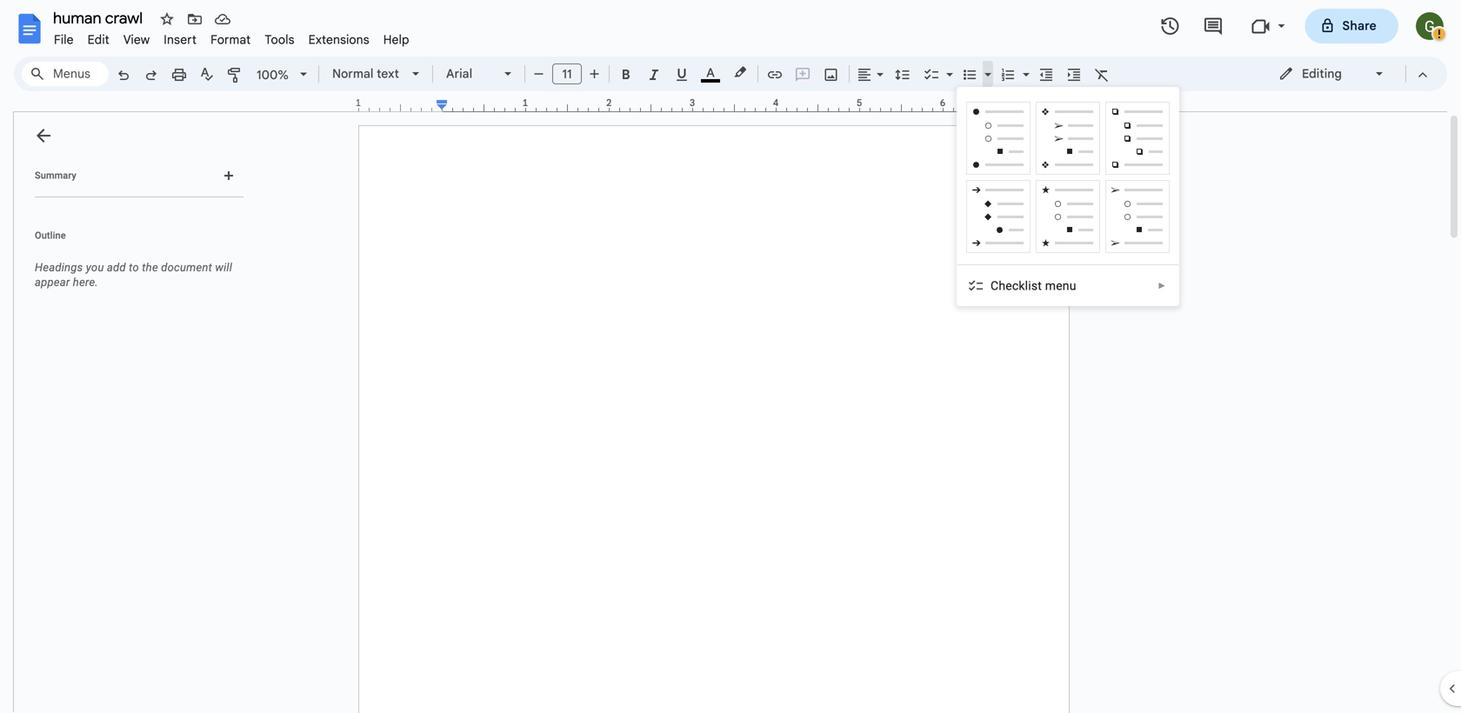 Task type: describe. For each thing, give the bounding box(es) containing it.
styles list. normal text selected. option
[[332, 62, 402, 86]]

arial option
[[446, 62, 494, 86]]

row 1. column 3. checkbox element
[[1106, 102, 1170, 175]]

row 1. column 1. bullet, hollow, square element
[[967, 102, 1031, 175]]

format menu item
[[204, 30, 258, 50]]

normal
[[332, 66, 374, 81]]

editing
[[1302, 66, 1342, 81]]

outline heading
[[14, 229, 251, 253]]

share button
[[1306, 9, 1399, 44]]

insert image image
[[822, 62, 842, 86]]

Rename text field
[[47, 7, 153, 28]]

share
[[1343, 18, 1377, 33]]

view
[[123, 32, 150, 47]]

help
[[383, 32, 409, 47]]

highlight color image
[[731, 62, 750, 83]]

extensions
[[309, 32, 370, 47]]

will
[[215, 261, 232, 274]]

you
[[86, 261, 104, 274]]

insert menu item
[[157, 30, 204, 50]]

tools menu item
[[258, 30, 302, 50]]

the
[[142, 261, 158, 274]]

menu bar inside menu bar banner
[[47, 23, 416, 51]]

1
[[356, 97, 361, 109]]

document outline element
[[14, 112, 251, 713]]

menu inside application
[[957, 87, 1180, 306]]

extensions menu item
[[302, 30, 377, 50]]

insert
[[164, 32, 197, 47]]

normal text
[[332, 66, 399, 81]]

document
[[161, 261, 212, 274]]

text color image
[[701, 62, 720, 83]]

menu bar banner
[[0, 0, 1462, 713]]

c
[[991, 279, 999, 293]]

file
[[54, 32, 74, 47]]

summary heading
[[35, 169, 76, 183]]

h
[[999, 279, 1006, 293]]

edit menu item
[[81, 30, 116, 50]]

main toolbar
[[108, 0, 1116, 454]]

Font size text field
[[553, 64, 581, 84]]

headings you add to the document will appear here.
[[35, 261, 232, 289]]

left margin image
[[359, 98, 447, 111]]

right margin image
[[981, 98, 1068, 111]]

Star checkbox
[[155, 7, 179, 31]]

outline
[[35, 230, 66, 241]]



Task type: locate. For each thing, give the bounding box(es) containing it.
Font size field
[[552, 64, 589, 85]]

summary
[[35, 170, 76, 181]]

Zoom field
[[250, 62, 315, 88]]

add
[[107, 261, 126, 274]]

menu
[[1046, 279, 1077, 293]]

row 2. column 1. arrow, diamond, bullet element
[[967, 180, 1031, 253]]

application containing share
[[0, 0, 1462, 713]]

row up 'row 2. column 2. star, hollow, square' element
[[964, 99, 1173, 177]]

menu bar containing file
[[47, 23, 416, 51]]

1 row from the top
[[964, 99, 1173, 177]]

c h ecklist menu
[[991, 279, 1077, 293]]

ecklist
[[1006, 279, 1042, 293]]

tools
[[265, 32, 295, 47]]

editing button
[[1267, 61, 1398, 87]]

menu bar
[[47, 23, 416, 51]]

to
[[129, 261, 139, 274]]

checklist menu h element
[[991, 279, 1082, 293]]

row
[[964, 99, 1173, 177], [964, 177, 1173, 256]]

menu containing c
[[957, 87, 1180, 306]]

format
[[211, 32, 251, 47]]

Zoom text field
[[252, 63, 294, 87]]

appear
[[35, 276, 70, 289]]

row 2. column 3. 3d arrow, hollow, square element
[[1106, 180, 1170, 253]]

here.
[[73, 276, 98, 289]]

menu
[[957, 87, 1180, 306]]

file menu item
[[47, 30, 81, 50]]

headings
[[35, 261, 83, 274]]

edit
[[88, 32, 110, 47]]

mode and view toolbar
[[1266, 57, 1437, 91]]

line & paragraph spacing image
[[893, 62, 913, 86]]

row 1. column 2. crossed diamond, 3d arrow, square element
[[1036, 102, 1101, 175]]

arial
[[446, 66, 473, 81]]

2 row from the top
[[964, 177, 1173, 256]]

text
[[377, 66, 399, 81]]

view menu item
[[116, 30, 157, 50]]

row 2. column 2. star, hollow, square element
[[1036, 180, 1101, 253]]

application
[[0, 0, 1462, 713]]

Menus field
[[22, 62, 109, 86]]

row up the 'menu'
[[964, 177, 1173, 256]]

help menu item
[[377, 30, 416, 50]]

►
[[1158, 281, 1167, 291]]



Task type: vqa. For each thing, say whether or not it's contained in the screenshot.
Share. Private to only me. IMAGE
no



